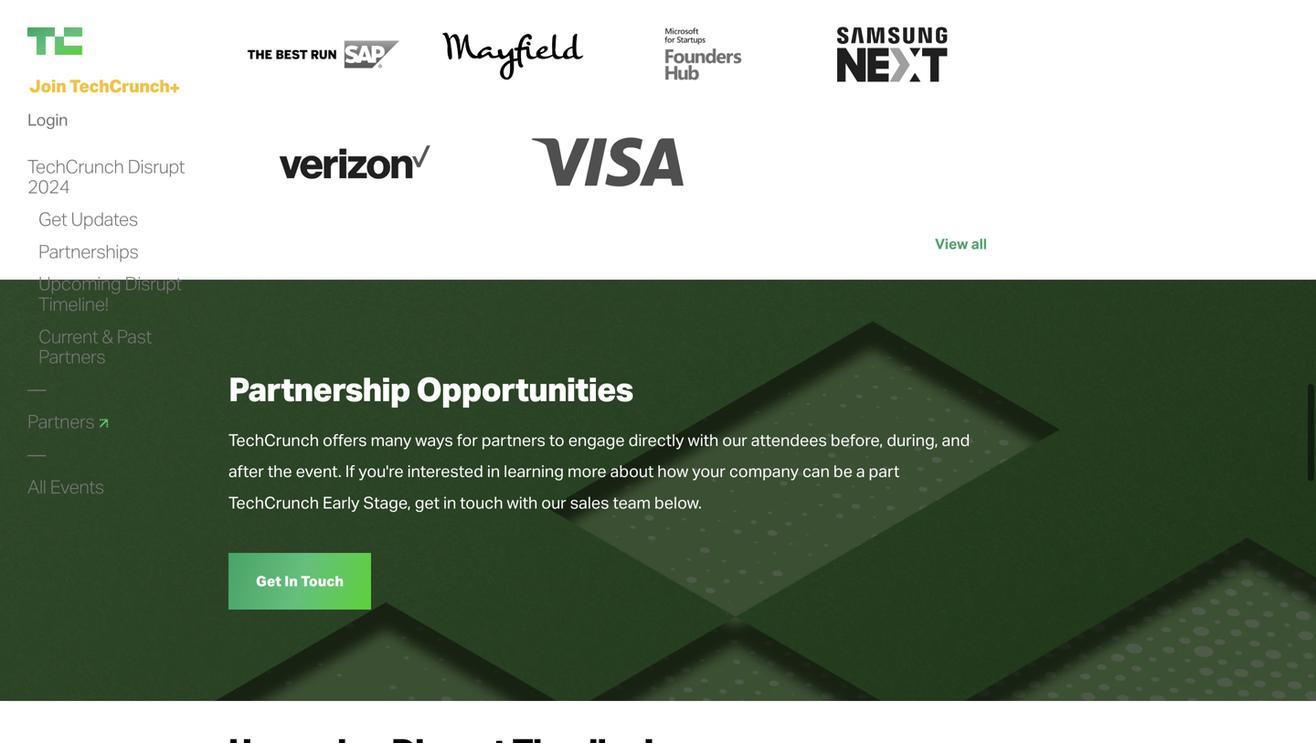 Task type: describe. For each thing, give the bounding box(es) containing it.
1 horizontal spatial get
[[256, 572, 281, 590]]

if
[[345, 461, 355, 482]]

partnership
[[229, 368, 410, 409]]

upcoming disrupt timeline! link
[[38, 272, 182, 316]]

partnerships link
[[38, 239, 139, 264]]

ways
[[415, 430, 453, 450]]

techcrunch inside techcrunch disrupt 2024 get updates partnerships upcoming disrupt timeline! current & past partners
[[27, 154, 124, 178]]

1 vertical spatial our
[[542, 492, 567, 513]]

all events link
[[27, 475, 104, 499]]

get in touch
[[256, 572, 344, 590]]

0 horizontal spatial with
[[507, 492, 538, 513]]

view
[[935, 235, 969, 253]]

current & past partners link
[[38, 324, 152, 369]]

company
[[730, 461, 799, 482]]

get inside techcrunch disrupt 2024 get updates partnerships upcoming disrupt timeline! current & past partners
[[38, 207, 67, 230]]

techcrunch up "the"
[[229, 430, 319, 450]]

current
[[38, 324, 98, 348]]

get in touch link
[[229, 553, 371, 610]]

sap image
[[248, 41, 399, 68]]

join
[[29, 75, 66, 96]]

partnership opportunities
[[229, 368, 633, 409]]

techcrunch inside join techcrunch +
[[70, 75, 170, 96]]

techcrunch offers many ways for partners to engage directly with our attendees before, during, and after the event. if you're interested in learning more about how your company can be a part techcrunch early stage, get in touch with our sales team below.
[[229, 430, 970, 513]]

techcrunch link
[[27, 27, 210, 55]]

attendees
[[751, 430, 827, 450]]

more
[[568, 461, 607, 482]]

microsoft for startups founders hub image
[[661, 27, 745, 82]]

a
[[857, 461, 865, 482]]

to
[[549, 430, 565, 450]]

view all link
[[229, 232, 987, 257]]

past
[[117, 324, 152, 348]]

part
[[869, 461, 900, 482]]

login link
[[27, 105, 68, 134]]

techcrunch image
[[27, 27, 82, 55]]

get
[[415, 492, 440, 513]]

events
[[50, 475, 104, 498]]

about
[[610, 461, 654, 482]]

the
[[268, 461, 292, 482]]

many
[[371, 430, 412, 450]]

2024
[[27, 175, 70, 198]]

team
[[613, 492, 651, 513]]

1 vertical spatial in
[[443, 492, 456, 513]]

1 horizontal spatial with
[[688, 430, 719, 450]]

opportunities
[[416, 368, 633, 409]]

partnerships
[[38, 239, 139, 263]]

can
[[803, 461, 830, 482]]

all
[[972, 235, 987, 253]]

during,
[[887, 430, 939, 450]]

how
[[658, 461, 689, 482]]

event.
[[296, 461, 342, 482]]



Task type: vqa. For each thing, say whether or not it's contained in the screenshot.
TechCrunch 'Image'
yes



Task type: locate. For each thing, give the bounding box(es) containing it.
in
[[487, 461, 500, 482], [443, 492, 456, 513]]

0 vertical spatial disrupt
[[128, 154, 185, 178]]

early
[[323, 492, 360, 513]]

with down the learning
[[507, 492, 538, 513]]

you're
[[359, 461, 404, 482]]

view all
[[935, 235, 987, 253]]

0 horizontal spatial our
[[542, 492, 567, 513]]

techcrunch down login link
[[27, 154, 124, 178]]

our up your
[[723, 430, 748, 450]]

touch
[[460, 492, 503, 513]]

disrupt
[[128, 154, 185, 178], [125, 272, 182, 295]]

interested
[[407, 461, 484, 482]]

sales
[[570, 492, 609, 513]]

all events
[[27, 475, 104, 498]]

arrow-right link
[[27, 409, 114, 434]]

0 vertical spatial our
[[723, 430, 748, 450]]

&
[[102, 324, 113, 348]]

below.
[[655, 492, 702, 513]]

for
[[457, 430, 478, 450]]

and
[[942, 430, 970, 450]]

join techcrunch +
[[29, 75, 180, 98]]

learning
[[504, 461, 564, 482]]

0 horizontal spatial in
[[443, 492, 456, 513]]

in
[[285, 572, 298, 590]]

mayfield image
[[440, 27, 586, 82]]

with
[[688, 430, 719, 450], [507, 492, 538, 513]]

touch
[[301, 572, 344, 590]]

all
[[27, 475, 46, 498]]

get left in
[[256, 572, 281, 590]]

techcrunch disrupt 2024 link
[[27, 154, 185, 199]]

techcrunch down techcrunch link
[[70, 75, 170, 96]]

in up touch
[[487, 461, 500, 482]]

our left sales
[[542, 492, 567, 513]]

updates
[[71, 207, 138, 230]]

1 vertical spatial with
[[507, 492, 538, 513]]

get updates link
[[38, 207, 138, 231]]

verizon image
[[279, 145, 431, 179]]

arrow right image
[[93, 413, 114, 434]]

partners
[[38, 345, 105, 368]]

visa inc. image
[[532, 138, 684, 187]]

0 vertical spatial with
[[688, 430, 719, 450]]

partners
[[482, 430, 546, 450]]

techcrunch disrupt 2024 get updates partnerships upcoming disrupt timeline! current & past partners
[[27, 154, 185, 368]]

your
[[692, 461, 726, 482]]

timeline!
[[38, 292, 108, 315]]

directly
[[629, 430, 684, 450]]

in right get
[[443, 492, 456, 513]]

disrupt up past
[[125, 272, 182, 295]]

0 horizontal spatial get
[[38, 207, 67, 230]]

1 vertical spatial get
[[256, 572, 281, 590]]

techcrunch
[[70, 75, 170, 96], [27, 154, 124, 178], [229, 430, 319, 450], [229, 492, 319, 513]]

upcoming
[[38, 272, 121, 295]]

1 horizontal spatial our
[[723, 430, 748, 450]]

0 vertical spatial in
[[487, 461, 500, 482]]

0 vertical spatial get
[[38, 207, 67, 230]]

our
[[723, 430, 748, 450], [542, 492, 567, 513]]

samsung next image
[[838, 27, 948, 82]]

be
[[834, 461, 853, 482]]

get down 2024
[[38, 207, 67, 230]]

techcrunch down "the"
[[229, 492, 319, 513]]

stage,
[[363, 492, 411, 513]]

login
[[27, 109, 68, 130]]

get
[[38, 207, 67, 230], [256, 572, 281, 590]]

offers
[[323, 430, 367, 450]]

with up your
[[688, 430, 719, 450]]

engage
[[568, 430, 625, 450]]

before,
[[831, 430, 883, 450]]

after
[[229, 461, 264, 482]]

1 horizontal spatial in
[[487, 461, 500, 482]]

disrupt up updates
[[128, 154, 185, 178]]

1 vertical spatial disrupt
[[125, 272, 182, 295]]

+
[[170, 76, 180, 98]]



